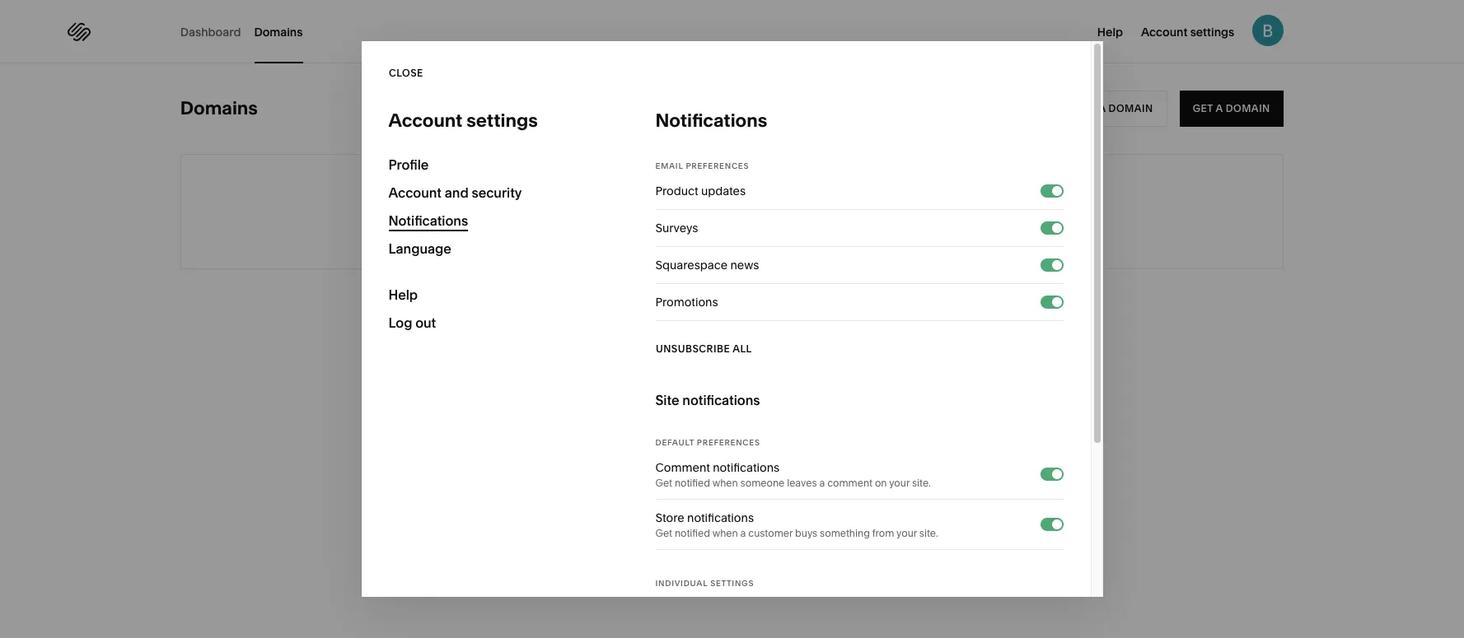 Task type: describe. For each thing, give the bounding box(es) containing it.
help link for account settings
[[1098, 23, 1123, 39]]

notifications link
[[389, 207, 601, 235]]

preferences for default preferences
[[697, 438, 760, 447]]

account settings link
[[1141, 23, 1235, 39]]

help link for log out
[[389, 281, 601, 309]]

0 vertical spatial get
[[1193, 102, 1214, 115]]

preferences for email preferences
[[686, 162, 749, 171]]

account and security link
[[389, 179, 601, 207]]

email preferences
[[656, 162, 749, 171]]

when for store
[[713, 527, 738, 540]]

default preferences
[[656, 438, 760, 447]]

transfer a domain link
[[1028, 91, 1167, 127]]

close button
[[389, 41, 423, 105]]

1 vertical spatial account
[[389, 110, 463, 132]]

no
[[680, 200, 705, 223]]

someone
[[741, 477, 785, 490]]

1 vertical spatial account settings
[[389, 110, 538, 132]]

close
[[389, 66, 423, 79]]

squarespace news
[[656, 258, 759, 273]]

1 horizontal spatial notifications
[[656, 110, 767, 132]]

0 vertical spatial settings
[[1191, 25, 1235, 39]]

account for help
[[1141, 25, 1188, 39]]

notified for comment
[[675, 477, 710, 490]]

help for log
[[389, 287, 418, 303]]

out
[[415, 315, 436, 331]]

1 horizontal spatial settings
[[710, 579, 754, 588]]

comment notifications get notified when someone leaves a comment on your site.
[[656, 461, 931, 490]]

language link
[[389, 235, 601, 263]]

product
[[656, 184, 699, 199]]

something
[[820, 527, 870, 540]]

your for comment notifications
[[889, 477, 910, 490]]

site. for comment notifications
[[912, 477, 931, 490]]

get a domain
[[1193, 102, 1271, 115]]

and
[[445, 185, 469, 201]]

on
[[875, 477, 887, 490]]

account for profile
[[389, 185, 442, 201]]

dashboard
[[180, 24, 241, 39]]

comment
[[828, 477, 873, 490]]

email
[[656, 162, 684, 171]]

buys
[[795, 527, 818, 540]]

default
[[656, 438, 695, 447]]

when for comment
[[713, 477, 738, 490]]

1 vertical spatial domains
[[180, 97, 258, 119]]

domain for get a domain
[[1226, 102, 1271, 115]]

customer
[[749, 527, 793, 540]]

profile
[[389, 157, 429, 173]]

log out
[[389, 315, 436, 331]]

from
[[873, 527, 894, 540]]

help for account
[[1098, 25, 1123, 39]]

site. for store notifications
[[920, 527, 938, 540]]

notifications for comment
[[713, 461, 780, 476]]

log
[[389, 315, 412, 331]]

your for store notifications
[[897, 527, 917, 540]]



Task type: vqa. For each thing, say whether or not it's contained in the screenshot.
all
yes



Task type: locate. For each thing, give the bounding box(es) containing it.
site. right from
[[920, 527, 938, 540]]

comment
[[656, 461, 710, 476]]

help link left account settings link
[[1098, 23, 1123, 39]]

domains down dashboard button
[[180, 97, 258, 119]]

your
[[889, 477, 910, 490], [897, 527, 917, 540]]

unsubscribe all
[[656, 343, 752, 355]]

1 horizontal spatial help link
[[1098, 23, 1123, 39]]

2 domain from the left
[[1226, 102, 1271, 115]]

store notifications get notified when a customer buys something from your site.
[[656, 511, 938, 540]]

0 horizontal spatial settings
[[467, 110, 538, 132]]

get inside store notifications get notified when a customer buys something from your site.
[[656, 527, 673, 540]]

1 vertical spatial notified
[[675, 527, 710, 540]]

0 vertical spatial notifications
[[683, 392, 760, 409]]

help link
[[1098, 23, 1123, 39], [389, 281, 601, 309]]

0 vertical spatial notifications
[[656, 110, 767, 132]]

notified down store
[[675, 527, 710, 540]]

site. inside store notifications get notified when a customer buys something from your site.
[[920, 527, 938, 540]]

language
[[389, 241, 452, 257]]

your inside store notifications get notified when a customer buys something from your site.
[[897, 527, 917, 540]]

0 vertical spatial site.
[[912, 477, 931, 490]]

notifications
[[683, 392, 760, 409], [713, 461, 780, 476], [687, 511, 754, 526]]

0 vertical spatial account
[[1141, 25, 1188, 39]]

0 horizontal spatial account settings
[[389, 110, 538, 132]]

get for store notifications
[[656, 527, 673, 540]]

1 horizontal spatial account settings
[[1141, 25, 1235, 39]]

0 horizontal spatial help link
[[389, 281, 601, 309]]

0 vertical spatial notified
[[675, 477, 710, 490]]

notified down comment
[[675, 477, 710, 490]]

0 vertical spatial help link
[[1098, 23, 1123, 39]]

store
[[656, 511, 685, 526]]

a inside comment notifications get notified when someone leaves a comment on your site.
[[820, 477, 825, 490]]

2 vertical spatial account
[[389, 185, 442, 201]]

get
[[1193, 102, 1214, 115], [656, 477, 673, 490], [656, 527, 673, 540]]

leaves
[[787, 477, 817, 490]]

account and security
[[389, 185, 522, 201]]

profile link
[[389, 151, 601, 179]]

0 vertical spatial your
[[889, 477, 910, 490]]

help link down language link
[[389, 281, 601, 309]]

help up the 'log'
[[389, 287, 418, 303]]

help up transfer a domain
[[1098, 25, 1123, 39]]

settings
[[1191, 25, 1235, 39], [467, 110, 538, 132], [710, 579, 754, 588]]

notifications for site
[[683, 392, 760, 409]]

1 vertical spatial settings
[[467, 110, 538, 132]]

preferences
[[686, 162, 749, 171], [697, 438, 760, 447]]

help
[[1098, 25, 1123, 39], [389, 287, 418, 303]]

domains inside "tab list"
[[254, 24, 303, 39]]

domain for transfer a domain
[[1109, 102, 1153, 115]]

site. inside comment notifications get notified when someone leaves a comment on your site.
[[912, 477, 931, 490]]

1 horizontal spatial help
[[1098, 25, 1123, 39]]

get a domain link
[[1180, 91, 1284, 127]]

site
[[656, 392, 680, 409]]

tab list containing dashboard
[[180, 0, 316, 63]]

updates
[[701, 184, 746, 199]]

None checkbox
[[1052, 186, 1062, 196], [1052, 223, 1062, 233], [1052, 260, 1062, 270], [1052, 298, 1062, 307], [1052, 470, 1062, 480], [1052, 520, 1062, 530], [1052, 186, 1062, 196], [1052, 223, 1062, 233], [1052, 260, 1062, 270], [1052, 298, 1062, 307], [1052, 470, 1062, 480], [1052, 520, 1062, 530]]

transfer
[[1042, 102, 1096, 115]]

notifications right store
[[687, 511, 754, 526]]

notifications up default preferences
[[683, 392, 760, 409]]

2 when from the top
[[713, 527, 738, 540]]

log out link
[[389, 309, 601, 337]]

2 vertical spatial settings
[[710, 579, 754, 588]]

account
[[1141, 25, 1188, 39], [389, 110, 463, 132], [389, 185, 442, 201]]

a inside store notifications get notified when a customer buys something from your site.
[[741, 527, 746, 540]]

notifications inside comment notifications get notified when someone leaves a comment on your site.
[[713, 461, 780, 476]]

0 vertical spatial when
[[713, 477, 738, 490]]

a
[[1098, 102, 1106, 115], [1216, 102, 1224, 115], [820, 477, 825, 490], [741, 527, 746, 540]]

squarespace
[[656, 258, 728, 273]]

1 vertical spatial help
[[389, 287, 418, 303]]

get down account settings link
[[1193, 102, 1214, 115]]

promotions
[[656, 295, 718, 310]]

when left someone
[[713, 477, 738, 490]]

notifications
[[656, 110, 767, 132], [389, 213, 468, 229]]

domains right dashboard button
[[254, 24, 303, 39]]

2 horizontal spatial settings
[[1191, 25, 1235, 39]]

get inside comment notifications get notified when someone leaves a comment on your site.
[[656, 477, 673, 490]]

your inside comment notifications get notified when someone leaves a comment on your site.
[[889, 477, 910, 490]]

product updates
[[656, 184, 746, 199]]

site. right on
[[912, 477, 931, 490]]

0 horizontal spatial domain
[[1109, 102, 1153, 115]]

when
[[713, 477, 738, 490], [713, 527, 738, 540]]

notified inside comment notifications get notified when someone leaves a comment on your site.
[[675, 477, 710, 490]]

all
[[732, 343, 752, 355]]

individual settings
[[656, 579, 754, 588]]

notified inside store notifications get notified when a customer buys something from your site.
[[675, 527, 710, 540]]

notifications up email preferences
[[656, 110, 767, 132]]

when left customer
[[713, 527, 738, 540]]

news
[[731, 258, 759, 273]]

0 vertical spatial help
[[1098, 25, 1123, 39]]

your right from
[[897, 527, 917, 540]]

surveys
[[656, 221, 698, 236]]

2 notified from the top
[[675, 527, 710, 540]]

notified
[[675, 477, 710, 490], [675, 527, 710, 540]]

get down comment
[[656, 477, 673, 490]]

0 vertical spatial domains
[[254, 24, 303, 39]]

0 horizontal spatial notifications
[[389, 213, 468, 229]]

security
[[472, 185, 522, 201]]

2 vertical spatial notifications
[[687, 511, 754, 526]]

1 vertical spatial your
[[897, 527, 917, 540]]

preferences up updates
[[686, 162, 749, 171]]

preferences down site notifications
[[697, 438, 760, 447]]

1 vertical spatial get
[[656, 477, 673, 490]]

0 vertical spatial preferences
[[686, 162, 749, 171]]

notifications up language
[[389, 213, 468, 229]]

notifications inside store notifications get notified when a customer buys something from your site.
[[687, 511, 754, 526]]

get for comment notifications
[[656, 477, 673, 490]]

1 vertical spatial preferences
[[697, 438, 760, 447]]

notified for store
[[675, 527, 710, 540]]

your right on
[[889, 477, 910, 490]]

site notifications
[[656, 392, 760, 409]]

account settings
[[1141, 25, 1235, 39], [389, 110, 538, 132]]

1 when from the top
[[713, 477, 738, 490]]

no domains
[[680, 200, 785, 223]]

1 vertical spatial when
[[713, 527, 738, 540]]

1 vertical spatial help link
[[389, 281, 601, 309]]

get down store
[[656, 527, 673, 540]]

settings up profile link
[[467, 110, 538, 132]]

individual
[[656, 579, 708, 588]]

domains
[[709, 200, 785, 223]]

1 horizontal spatial domain
[[1226, 102, 1271, 115]]

settings right individual
[[710, 579, 754, 588]]

notifications for store
[[687, 511, 754, 526]]

dashboard button
[[180, 0, 241, 63]]

1 vertical spatial notifications
[[389, 213, 468, 229]]

0 horizontal spatial help
[[389, 287, 418, 303]]

settings up get a domain
[[1191, 25, 1235, 39]]

when inside comment notifications get notified when someone leaves a comment on your site.
[[713, 477, 738, 490]]

site.
[[912, 477, 931, 490], [920, 527, 938, 540]]

2 vertical spatial get
[[656, 527, 673, 540]]

domain
[[1109, 102, 1153, 115], [1226, 102, 1271, 115]]

domains
[[254, 24, 303, 39], [180, 97, 258, 119]]

transfer a domain
[[1042, 102, 1153, 115]]

1 vertical spatial notifications
[[713, 461, 780, 476]]

1 vertical spatial site.
[[920, 527, 938, 540]]

when inside store notifications get notified when a customer buys something from your site.
[[713, 527, 738, 540]]

unsubscribe
[[656, 343, 730, 355]]

domains button
[[254, 0, 303, 63]]

0 vertical spatial account settings
[[1141, 25, 1235, 39]]

notifications up someone
[[713, 461, 780, 476]]

unsubscribe all button
[[656, 335, 752, 364]]

1 domain from the left
[[1109, 102, 1153, 115]]

tab list
[[180, 0, 316, 63]]

1 notified from the top
[[675, 477, 710, 490]]



